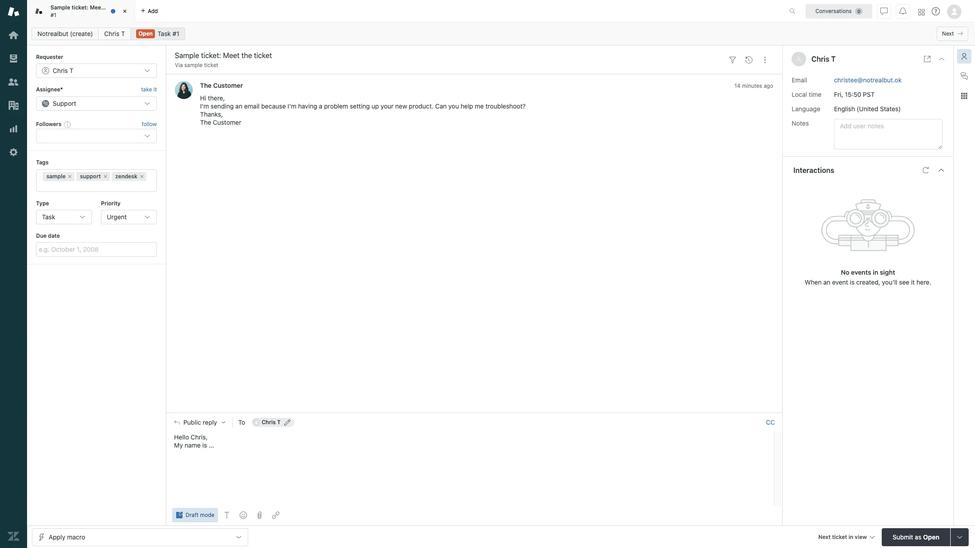 Task type: vqa. For each thing, say whether or not it's contained in the screenshot.
the bottom sample
yes



Task type: describe. For each thing, give the bounding box(es) containing it.
type
[[36, 200, 49, 207]]

1 vertical spatial open
[[923, 533, 940, 541]]

public
[[183, 419, 201, 426]]

add
[[148, 7, 158, 14]]

1 the from the top
[[200, 82, 212, 89]]

view
[[855, 534, 867, 541]]

hide composer image
[[470, 409, 478, 417]]

can
[[435, 102, 447, 110]]

it inside button
[[154, 86, 157, 93]]

christee@notrealbut.ok image
[[253, 419, 260, 426]]

submit as open
[[893, 533, 940, 541]]

ago
[[764, 83, 773, 89]]

meet
[[90, 4, 103, 11]]

language
[[792, 105, 820, 112]]

sample ticket: meet the ticket #1
[[50, 4, 130, 18]]

...
[[209, 442, 214, 449]]

the customer
[[200, 82, 243, 89]]

assignee* element
[[36, 96, 157, 111]]

conversations
[[816, 7, 852, 14]]

date
[[48, 233, 60, 239]]

format text image
[[223, 512, 231, 519]]

urgent
[[107, 213, 127, 221]]

macro
[[67, 533, 85, 541]]

15:50
[[845, 90, 861, 98]]

chris right user image
[[812, 55, 830, 63]]

due
[[36, 233, 47, 239]]

get started image
[[8, 29, 19, 41]]

Due date field
[[36, 243, 157, 257]]

remove image for support
[[103, 174, 108, 179]]

#1 inside sample ticket: meet the ticket #1
[[50, 11, 56, 18]]

is inside no events in sight when an event is created, you'll see it here.
[[850, 278, 855, 286]]

14 minutes ago text field
[[735, 83, 773, 89]]

product.
[[409, 102, 434, 110]]

the customer link
[[200, 82, 243, 89]]

chris t inside requester element
[[53, 67, 74, 75]]

secondary element
[[27, 25, 975, 43]]

an inside 'hi there, i'm sending an email because i'm having a problem setting up your new product. can you help me troubleshoot? thanks, the customer'
[[235, 102, 242, 110]]

remove image for sample
[[67, 174, 73, 179]]

local time
[[792, 90, 822, 98]]

apply
[[49, 533, 65, 541]]

email
[[792, 76, 807, 84]]

next button
[[937, 27, 968, 41]]

conversations button
[[806, 4, 872, 18]]

get help image
[[932, 7, 940, 15]]

chris t inside chris t link
[[104, 30, 125, 37]]

Subject field
[[173, 50, 723, 61]]

next for next
[[942, 30, 954, 37]]

to
[[238, 419, 245, 426]]

interactions
[[794, 166, 834, 174]]

add attachment image
[[256, 512, 263, 519]]

14 minutes ago
[[735, 83, 773, 89]]

task for task #1
[[158, 30, 171, 37]]

via
[[175, 62, 183, 69]]

cc button
[[766, 419, 775, 427]]

hello
[[174, 434, 189, 441]]

my
[[174, 442, 183, 449]]

due date
[[36, 233, 60, 239]]

customers image
[[8, 76, 19, 88]]

states)
[[880, 105, 901, 112]]

fri, 15:50 pst
[[834, 90, 875, 98]]

tab containing sample ticket: meet the ticket
[[27, 0, 135, 23]]

1 vertical spatial sample
[[46, 173, 66, 180]]

no
[[841, 268, 850, 276]]

next for next ticket in view
[[818, 534, 831, 541]]

english
[[834, 105, 855, 112]]

sample
[[50, 4, 70, 11]]

button displays agent's chat status as invisible. image
[[881, 7, 888, 15]]

views image
[[8, 53, 19, 64]]

notifications image
[[900, 7, 907, 15]]

add link (cmd k) image
[[272, 512, 279, 519]]

you'll
[[882, 278, 898, 286]]

zendesk products image
[[918, 9, 925, 15]]

priority
[[101, 200, 121, 207]]

customer context image
[[961, 53, 968, 60]]

you
[[448, 102, 459, 110]]

followers element
[[36, 129, 157, 143]]

up
[[372, 102, 379, 110]]

next ticket in view
[[818, 534, 867, 541]]

having
[[298, 102, 317, 110]]

name
[[185, 442, 201, 449]]

chris t right christee@notrealbut.ok 'icon'
[[262, 419, 281, 426]]

notrealbut
[[37, 30, 68, 37]]

requester
[[36, 54, 63, 60]]

public reply button
[[166, 413, 232, 432]]

christee@notrealbut.ok
[[834, 76, 902, 84]]

ticket:
[[72, 4, 88, 11]]

t inside secondary element
[[121, 30, 125, 37]]

here.
[[917, 278, 931, 286]]

filter image
[[729, 56, 736, 63]]

tags
[[36, 159, 49, 166]]

t up support
[[70, 67, 74, 75]]

info on adding followers image
[[64, 121, 71, 128]]

remove image for zendesk
[[139, 174, 145, 179]]

chris t link
[[98, 27, 131, 40]]

events image
[[745, 56, 753, 63]]

setting
[[350, 102, 370, 110]]

chris t right user image
[[812, 55, 836, 63]]

time
[[809, 90, 822, 98]]

public reply
[[183, 419, 217, 426]]

as
[[915, 533, 922, 541]]

zendesk
[[115, 173, 137, 180]]

see
[[899, 278, 910, 286]]

close image
[[938, 55, 945, 63]]

draft mode
[[186, 512, 214, 519]]

there,
[[208, 94, 225, 102]]

Add user notes text field
[[834, 119, 943, 149]]



Task type: locate. For each thing, give the bounding box(es) containing it.
followers
[[36, 121, 61, 127]]

user image
[[796, 56, 802, 62]]

an inside no events in sight when an event is created, you'll see it here.
[[823, 278, 831, 286]]

user image
[[797, 57, 801, 62]]

customer inside 'hi there, i'm sending an email because i'm having a problem setting up your new product. can you help me troubleshoot? thanks, the customer'
[[213, 119, 241, 126]]

add button
[[135, 0, 163, 22]]

1 vertical spatial in
[[849, 534, 853, 541]]

#1 inside secondary element
[[173, 30, 179, 37]]

it right the take
[[154, 86, 157, 93]]

your
[[381, 102, 394, 110]]

hello chris, my name is ...
[[174, 434, 214, 449]]

in left sight
[[873, 268, 878, 276]]

1 vertical spatial it
[[911, 278, 915, 286]]

the
[[105, 4, 113, 11]]

ticket inside sample ticket: meet the ticket #1
[[115, 4, 130, 11]]

events
[[851, 268, 871, 276]]

new
[[395, 102, 407, 110]]

zendesk support image
[[8, 6, 19, 18]]

support
[[80, 173, 101, 180]]

in inside popup button
[[849, 534, 853, 541]]

0 vertical spatial ticket
[[115, 4, 130, 11]]

1 horizontal spatial is
[[850, 278, 855, 286]]

1 horizontal spatial in
[[873, 268, 878, 276]]

no events in sight when an event is created, you'll see it here.
[[805, 268, 931, 286]]

t left the edit user image
[[277, 419, 281, 426]]

0 vertical spatial next
[[942, 30, 954, 37]]

problem
[[324, 102, 348, 110]]

is inside hello chris, my name is ...
[[202, 442, 207, 449]]

reporting image
[[8, 123, 19, 135]]

the
[[200, 82, 212, 89], [200, 119, 211, 126]]

thanks,
[[200, 111, 223, 118]]

help
[[461, 102, 473, 110]]

1 remove image from the left
[[67, 174, 73, 179]]

1 vertical spatial is
[[202, 442, 207, 449]]

sample down tags on the left
[[46, 173, 66, 180]]

take it
[[141, 86, 157, 93]]

chris down the
[[104, 30, 119, 37]]

1 vertical spatial the
[[200, 119, 211, 126]]

remove image
[[67, 174, 73, 179], [103, 174, 108, 179], [139, 174, 145, 179]]

0 horizontal spatial ticket
[[115, 4, 130, 11]]

chris
[[104, 30, 119, 37], [812, 55, 830, 63], [53, 67, 68, 75], [262, 419, 276, 426]]

#1 down sample
[[50, 11, 56, 18]]

0 horizontal spatial task
[[42, 213, 55, 221]]

14
[[735, 83, 741, 89]]

t down close image
[[121, 30, 125, 37]]

0 horizontal spatial #1
[[50, 11, 56, 18]]

customer up there,
[[213, 82, 243, 89]]

hi
[[200, 94, 206, 102]]

via sample ticket
[[175, 62, 218, 69]]

chris right christee@notrealbut.ok 'icon'
[[262, 419, 276, 426]]

1 horizontal spatial it
[[911, 278, 915, 286]]

submit
[[893, 533, 913, 541]]

0 vertical spatial in
[[873, 268, 878, 276]]

support
[[53, 99, 76, 107]]

the inside 'hi there, i'm sending an email because i'm having a problem setting up your new product. can you help me troubleshoot? thanks, the customer'
[[200, 119, 211, 126]]

fri,
[[834, 90, 843, 98]]

0 horizontal spatial i'm
[[200, 102, 209, 110]]

1 vertical spatial ticket
[[204, 62, 218, 69]]

follow button
[[142, 120, 157, 128]]

ticket right the
[[115, 4, 130, 11]]

assignee*
[[36, 86, 63, 93]]

1 horizontal spatial next
[[942, 30, 954, 37]]

event
[[832, 278, 848, 286]]

next inside "button"
[[942, 30, 954, 37]]

chris,
[[191, 434, 208, 441]]

apps image
[[961, 92, 968, 100]]

0 horizontal spatial open
[[139, 30, 153, 37]]

insert emojis image
[[240, 512, 247, 519]]

1 vertical spatial an
[[823, 278, 831, 286]]

1 horizontal spatial task
[[158, 30, 171, 37]]

because
[[261, 102, 286, 110]]

2 the from the top
[[200, 119, 211, 126]]

1 vertical spatial #1
[[173, 30, 179, 37]]

displays possible ticket submission types image
[[956, 534, 964, 541]]

next up close icon
[[942, 30, 954, 37]]

customer
[[213, 82, 243, 89], [213, 119, 241, 126]]

1 vertical spatial task
[[42, 213, 55, 221]]

close image
[[120, 7, 129, 16]]

admin image
[[8, 146, 19, 158]]

0 vertical spatial is
[[850, 278, 855, 286]]

chris t
[[104, 30, 125, 37], [812, 55, 836, 63], [53, 67, 74, 75], [262, 419, 281, 426]]

1 vertical spatial next
[[818, 534, 831, 541]]

an left event
[[823, 278, 831, 286]]

1 horizontal spatial #1
[[173, 30, 179, 37]]

i'm down hi
[[200, 102, 209, 110]]

0 vertical spatial sample
[[184, 62, 203, 69]]

open right as
[[923, 533, 940, 541]]

open inside secondary element
[[139, 30, 153, 37]]

2 horizontal spatial remove image
[[139, 174, 145, 179]]

cc
[[766, 419, 775, 426]]

Public reply composer Draft mode text field
[[170, 432, 772, 451]]

reply
[[203, 419, 217, 426]]

#1 up via
[[173, 30, 179, 37]]

draft mode button
[[172, 508, 218, 523]]

ticket actions image
[[762, 56, 769, 63]]

task for task
[[42, 213, 55, 221]]

next ticket in view button
[[814, 528, 878, 548]]

remove image right zendesk
[[139, 174, 145, 179]]

3 remove image from the left
[[139, 174, 145, 179]]

task #1
[[158, 30, 179, 37]]

1 vertical spatial customer
[[213, 119, 241, 126]]

edit user image
[[284, 420, 291, 426]]

notes
[[792, 119, 809, 127]]

0 vertical spatial #1
[[50, 11, 56, 18]]

0 horizontal spatial is
[[202, 442, 207, 449]]

1 horizontal spatial ticket
[[204, 62, 218, 69]]

notrealbut (create) button
[[32, 27, 99, 40]]

in inside no events in sight when an event is created, you'll see it here.
[[873, 268, 878, 276]]

ticket up the customer
[[204, 62, 218, 69]]

i'm left having
[[288, 102, 296, 110]]

task inside secondary element
[[158, 30, 171, 37]]

requester element
[[36, 64, 157, 78]]

0 vertical spatial it
[[154, 86, 157, 93]]

0 vertical spatial the
[[200, 82, 212, 89]]

0 vertical spatial task
[[158, 30, 171, 37]]

it
[[154, 86, 157, 93], [911, 278, 915, 286]]

email
[[244, 102, 260, 110]]

tab
[[27, 0, 135, 23]]

sample right via
[[184, 62, 203, 69]]

hi there, i'm sending an email because i'm having a problem setting up your new product. can you help me troubleshoot? thanks, the customer
[[200, 94, 526, 126]]

1 horizontal spatial sample
[[184, 62, 203, 69]]

2 i'm from the left
[[288, 102, 296, 110]]

open left task #1
[[139, 30, 153, 37]]

0 horizontal spatial sample
[[46, 173, 66, 180]]

remove image right support
[[103, 174, 108, 179]]

ticket left view
[[832, 534, 847, 541]]

ticket inside popup button
[[832, 534, 847, 541]]

take
[[141, 86, 152, 93]]

it right see
[[911, 278, 915, 286]]

0 horizontal spatial next
[[818, 534, 831, 541]]

0 vertical spatial an
[[235, 102, 242, 110]]

urgent button
[[101, 210, 157, 224]]

0 vertical spatial open
[[139, 30, 153, 37]]

task down the type
[[42, 213, 55, 221]]

remove image left support
[[67, 174, 73, 179]]

0 horizontal spatial remove image
[[67, 174, 73, 179]]

sample
[[184, 62, 203, 69], [46, 173, 66, 180]]

in for sight
[[873, 268, 878, 276]]

customer down 'sending'
[[213, 119, 241, 126]]

(united
[[857, 105, 878, 112]]

notrealbut (create)
[[37, 30, 93, 37]]

a
[[319, 102, 322, 110]]

2 horizontal spatial ticket
[[832, 534, 847, 541]]

0 horizontal spatial in
[[849, 534, 853, 541]]

next left view
[[818, 534, 831, 541]]

take it button
[[141, 85, 157, 95]]

an left email at left top
[[235, 102, 242, 110]]

in left view
[[849, 534, 853, 541]]

next
[[942, 30, 954, 37], [818, 534, 831, 541]]

tabs tab list
[[27, 0, 780, 23]]

task down add
[[158, 30, 171, 37]]

local
[[792, 90, 807, 98]]

open
[[139, 30, 153, 37], [923, 533, 940, 541]]

main element
[[0, 0, 27, 548]]

2 remove image from the left
[[103, 174, 108, 179]]

mode
[[200, 512, 214, 519]]

follow
[[142, 121, 157, 128]]

avatar image
[[175, 81, 193, 99]]

me
[[475, 102, 484, 110]]

0 horizontal spatial it
[[154, 86, 157, 93]]

1 horizontal spatial open
[[923, 533, 940, 541]]

pst
[[863, 90, 875, 98]]

0 vertical spatial customer
[[213, 82, 243, 89]]

created,
[[856, 278, 880, 286]]

1 horizontal spatial remove image
[[103, 174, 108, 179]]

organizations image
[[8, 100, 19, 111]]

task
[[158, 30, 171, 37], [42, 213, 55, 221]]

2 vertical spatial ticket
[[832, 534, 847, 541]]

(create)
[[70, 30, 93, 37]]

next inside popup button
[[818, 534, 831, 541]]

chris t down close image
[[104, 30, 125, 37]]

task inside task popup button
[[42, 213, 55, 221]]

chris inside secondary element
[[104, 30, 119, 37]]

troubleshoot?
[[486, 102, 526, 110]]

when
[[805, 278, 822, 286]]

view more details image
[[924, 55, 931, 63]]

task button
[[36, 210, 92, 224]]

minutes
[[742, 83, 762, 89]]

it inside no events in sight when an event is created, you'll see it here.
[[911, 278, 915, 286]]

0 horizontal spatial an
[[235, 102, 242, 110]]

1 horizontal spatial an
[[823, 278, 831, 286]]

chris inside requester element
[[53, 67, 68, 75]]

zendesk image
[[8, 531, 19, 543]]

the up hi
[[200, 82, 212, 89]]

the down thanks,
[[200, 119, 211, 126]]

in for view
[[849, 534, 853, 541]]

sight
[[880, 268, 895, 276]]

is left ...
[[202, 442, 207, 449]]

chris t down requester at the left top of page
[[53, 67, 74, 75]]

1 i'm from the left
[[200, 102, 209, 110]]

t right user image
[[831, 55, 836, 63]]

1 horizontal spatial i'm
[[288, 102, 296, 110]]

chris down requester at the left top of page
[[53, 67, 68, 75]]

is right event
[[850, 278, 855, 286]]



